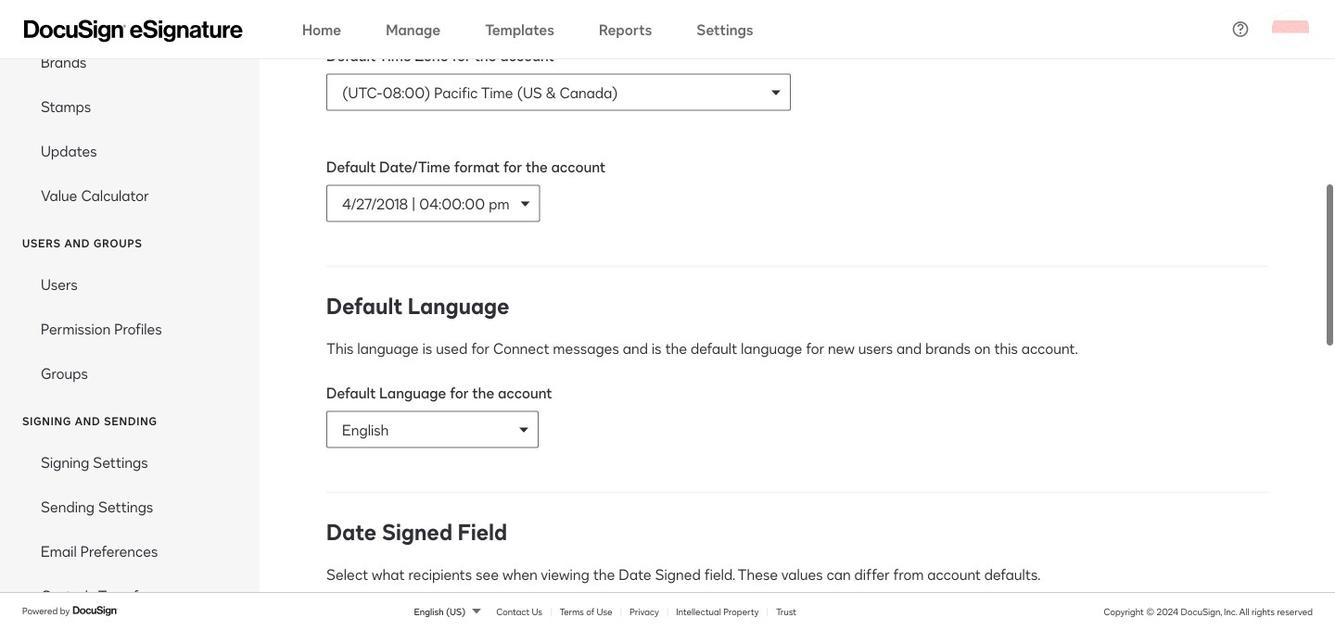 Task type: locate. For each thing, give the bounding box(es) containing it.
signing and sending element
[[0, 440, 260, 631]]

users and groups element
[[0, 262, 260, 396]]



Task type: vqa. For each thing, say whether or not it's contained in the screenshot.
Your uploaded profile image
yes



Task type: describe. For each thing, give the bounding box(es) containing it.
docusign image
[[72, 604, 119, 619]]

your uploaded profile image image
[[1272, 11, 1309, 48]]

docusign admin image
[[24, 20, 243, 42]]

account element
[[0, 0, 260, 218]]



